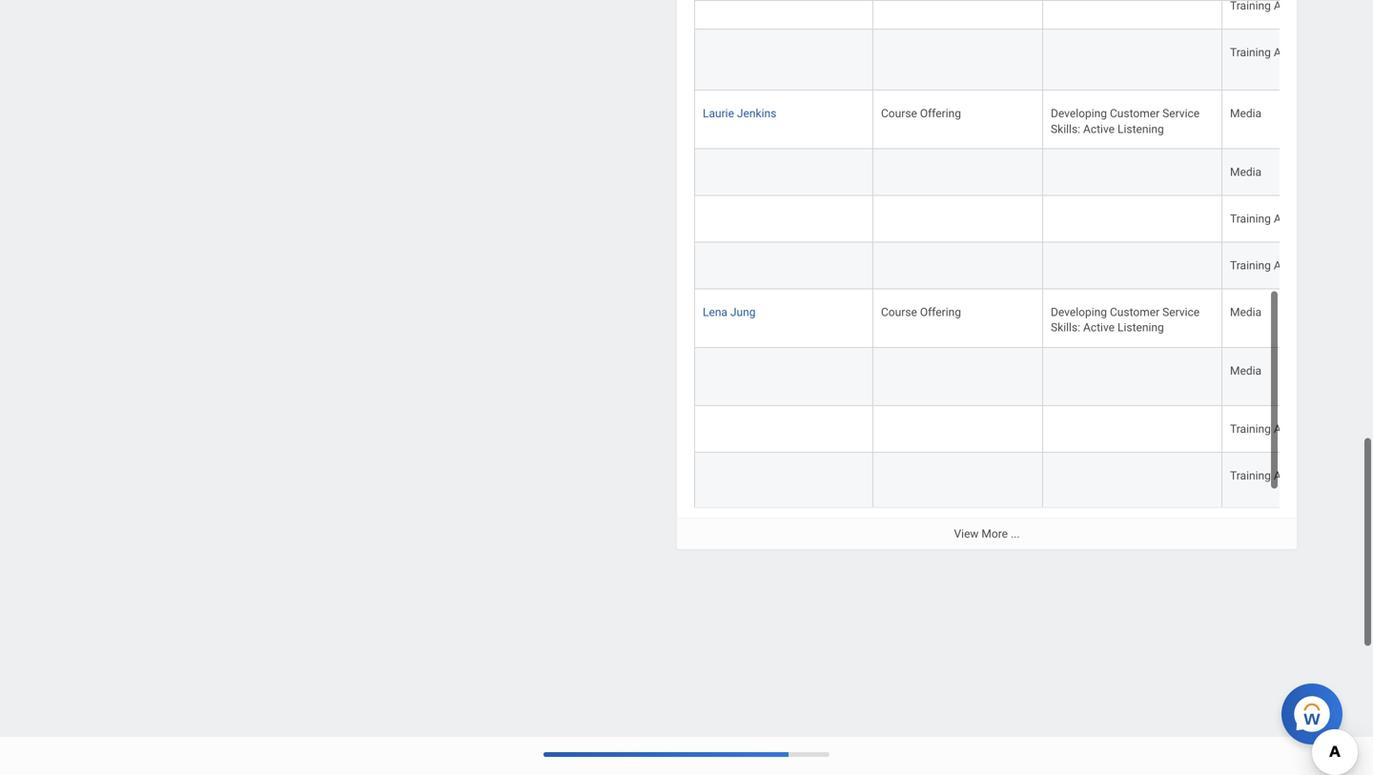 Task type: vqa. For each thing, say whether or not it's contained in the screenshot.
2nd Course Offering element Skills:
yes



Task type: describe. For each thing, give the bounding box(es) containing it.
on the job training (including assessors) element
[[677, 0, 1373, 550]]

1 course from the top
[[881, 107, 917, 120]]

view more ... link
[[677, 518, 1297, 550]]

jung
[[730, 306, 756, 319]]

jenkins
[[737, 107, 777, 120]]

1 training activity row from the top
[[694, 30, 1373, 91]]

lena jung link
[[703, 302, 756, 319]]

2 skills: from the top
[[1051, 321, 1081, 334]]

training activity for third training activity element from the bottom
[[1230, 259, 1311, 272]]

2 developing customer service skills: active listening from the top
[[1051, 306, 1203, 334]]

activity for second training activity element from the top
[[1274, 46, 1311, 59]]

1 course offering element from the top
[[881, 103, 961, 120]]

active for first course offering element from the top of the on the job training (including assessors) element
[[1083, 122, 1115, 136]]

training activity for second training activity element from the top
[[1230, 46, 1311, 59]]

2 course offering element from the top
[[881, 302, 961, 319]]

1 media row from the top
[[694, 149, 1373, 196]]

training for 1st training activity element from the bottom
[[1230, 469, 1271, 483]]

1 skills: from the top
[[1051, 122, 1081, 136]]

training activity for second training activity element from the bottom
[[1230, 422, 1311, 436]]

2 media element from the top
[[1230, 162, 1262, 179]]

laurie jenkins link
[[703, 103, 777, 120]]

training for second training activity element from the bottom
[[1230, 422, 1271, 436]]

2 developing from the top
[[1051, 306, 1107, 319]]

5 training activity element from the top
[[1230, 419, 1311, 436]]

row containing lena jung
[[694, 290, 1373, 348]]

more
[[982, 527, 1008, 541]]

1 media element from the top
[[1230, 103, 1262, 120]]

...
[[1011, 527, 1020, 541]]

laurie
[[703, 107, 734, 120]]

view more ...
[[954, 527, 1020, 541]]

2 media row from the top
[[694, 348, 1373, 406]]

2 course offering from the top
[[881, 306, 961, 319]]

activity for second training activity element from the bottom
[[1274, 422, 1311, 436]]

1 course offering from the top
[[881, 107, 961, 120]]

2 training activity element from the top
[[1230, 42, 1311, 59]]

5 training activity row from the top
[[694, 453, 1373, 511]]

6 training activity element from the top
[[1230, 465, 1311, 483]]

4 training activity row from the top
[[694, 406, 1373, 453]]



Task type: locate. For each thing, give the bounding box(es) containing it.
active
[[1083, 122, 1115, 136], [1083, 321, 1115, 334]]

skills:
[[1051, 122, 1081, 136], [1051, 321, 1081, 334]]

training activity
[[1230, 46, 1311, 59], [1230, 212, 1311, 226], [1230, 259, 1311, 272], [1230, 422, 1311, 436], [1230, 469, 1311, 483]]

developing customer service skills: active listening
[[1051, 107, 1203, 136], [1051, 306, 1203, 334]]

3 activity from the top
[[1274, 259, 1311, 272]]

5 activity from the top
[[1274, 469, 1311, 483]]

0 vertical spatial course
[[881, 107, 917, 120]]

1 activity from the top
[[1274, 46, 1311, 59]]

1 vertical spatial service
[[1163, 306, 1200, 319]]

3 media from the top
[[1230, 306, 1262, 319]]

4 training activity element from the top
[[1230, 255, 1311, 272]]

4 media from the top
[[1230, 364, 1262, 377]]

1 listening from the top
[[1118, 122, 1164, 136]]

3 training activity from the top
[[1230, 259, 1311, 272]]

training activity for 3rd training activity element from the top
[[1230, 212, 1311, 226]]

1 vertical spatial developing customer service skills: active listening
[[1051, 306, 1203, 334]]

2 listening from the top
[[1118, 321, 1164, 334]]

2 customer from the top
[[1110, 306, 1160, 319]]

1 developing customer service skills: active listening from the top
[[1051, 107, 1203, 136]]

2 service from the top
[[1163, 306, 1200, 319]]

2 activity from the top
[[1274, 212, 1311, 226]]

listening
[[1118, 122, 1164, 136], [1118, 321, 1164, 334]]

3 media element from the top
[[1230, 302, 1262, 319]]

2 training activity from the top
[[1230, 212, 1311, 226]]

1 vertical spatial course offering
[[881, 306, 961, 319]]

row
[[694, 0, 1373, 1], [694, 0, 1373, 30], [694, 91, 1373, 149], [694, 290, 1373, 348]]

2 offering from the top
[[920, 306, 961, 319]]

1 vertical spatial listening
[[1118, 321, 1164, 334]]

0 vertical spatial media row
[[694, 149, 1373, 196]]

0 vertical spatial course offering element
[[881, 103, 961, 120]]

activity for 3rd training activity element from the top
[[1274, 212, 1311, 226]]

0 vertical spatial skills:
[[1051, 122, 1081, 136]]

2 media from the top
[[1230, 165, 1262, 179]]

activity
[[1274, 46, 1311, 59], [1274, 212, 1311, 226], [1274, 259, 1311, 272], [1274, 422, 1311, 436], [1274, 469, 1311, 483]]

2 active from the top
[[1083, 321, 1115, 334]]

1 offering from the top
[[920, 107, 961, 120]]

4 training activity from the top
[[1230, 422, 1311, 436]]

training for third training activity element from the bottom
[[1230, 259, 1271, 272]]

0 vertical spatial developing customer service skills: active listening
[[1051, 107, 1203, 136]]

0 vertical spatial offering
[[920, 107, 961, 120]]

3 training from the top
[[1230, 259, 1271, 272]]

media for fourth the media element from the top
[[1230, 364, 1262, 377]]

media
[[1230, 107, 1262, 120], [1230, 165, 1262, 179], [1230, 306, 1262, 319], [1230, 364, 1262, 377]]

laurie jenkins
[[703, 107, 777, 120]]

training for second training activity element from the top
[[1230, 46, 1271, 59]]

media for second the media element from the bottom
[[1230, 306, 1262, 319]]

1 vertical spatial offering
[[920, 306, 961, 319]]

training activity row
[[694, 30, 1373, 91], [694, 196, 1373, 243], [694, 243, 1373, 290], [694, 406, 1373, 453], [694, 453, 1373, 511]]

3 training activity row from the top
[[694, 243, 1373, 290]]

1 active from the top
[[1083, 122, 1115, 136]]

5 training from the top
[[1230, 469, 1271, 483]]

row containing laurie jenkins
[[694, 91, 1373, 149]]

0 vertical spatial developing
[[1051, 107, 1107, 120]]

media row
[[694, 149, 1373, 196], [694, 348, 1373, 406]]

training activity for 1st training activity element from the bottom
[[1230, 469, 1311, 483]]

0 vertical spatial course offering
[[881, 107, 961, 120]]

1 training activity element from the top
[[1230, 0, 1311, 12]]

4 media element from the top
[[1230, 360, 1262, 377]]

1 vertical spatial media row
[[694, 348, 1373, 406]]

1 service from the top
[[1163, 107, 1200, 120]]

1 vertical spatial customer
[[1110, 306, 1160, 319]]

training activity element
[[1230, 0, 1311, 12], [1230, 42, 1311, 59], [1230, 208, 1311, 226], [1230, 255, 1311, 272], [1230, 419, 1311, 436], [1230, 465, 1311, 483]]

2 training activity row from the top
[[694, 196, 1373, 243]]

view
[[954, 527, 979, 541]]

1 vertical spatial developing
[[1051, 306, 1107, 319]]

course offering element
[[881, 103, 961, 120], [881, 302, 961, 319]]

developing
[[1051, 107, 1107, 120], [1051, 306, 1107, 319]]

media for second the media element from the top
[[1230, 165, 1262, 179]]

activity for 1st training activity element from the bottom
[[1274, 469, 1311, 483]]

4 training from the top
[[1230, 422, 1271, 436]]

4 activity from the top
[[1274, 422, 1311, 436]]

course offering
[[881, 107, 961, 120], [881, 306, 961, 319]]

5 training activity from the top
[[1230, 469, 1311, 483]]

media element
[[1230, 103, 1262, 120], [1230, 162, 1262, 179], [1230, 302, 1262, 319], [1230, 360, 1262, 377]]

1 vertical spatial course
[[881, 306, 917, 319]]

0 vertical spatial listening
[[1118, 122, 1164, 136]]

3 training activity element from the top
[[1230, 208, 1311, 226]]

1 media from the top
[[1230, 107, 1262, 120]]

offering
[[920, 107, 961, 120], [920, 306, 961, 319]]

cell
[[694, 0, 874, 30], [874, 0, 1043, 30], [1043, 0, 1223, 30], [694, 30, 874, 91], [874, 30, 1043, 91], [1043, 30, 1223, 91], [694, 149, 874, 196], [874, 149, 1043, 196], [1043, 149, 1223, 196], [694, 196, 874, 243], [874, 196, 1043, 243], [1043, 196, 1223, 243], [694, 243, 874, 290], [874, 243, 1043, 290], [1043, 243, 1223, 290], [694, 348, 874, 406], [874, 348, 1043, 406], [1043, 348, 1223, 406], [694, 406, 874, 453], [874, 406, 1043, 453], [1043, 406, 1223, 453], [694, 453, 874, 511], [874, 453, 1043, 511], [1043, 453, 1223, 511]]

1 training from the top
[[1230, 46, 1271, 59]]

training
[[1230, 46, 1271, 59], [1230, 212, 1271, 226], [1230, 259, 1271, 272], [1230, 422, 1271, 436], [1230, 469, 1271, 483]]

0 vertical spatial active
[[1083, 122, 1115, 136]]

0 vertical spatial customer
[[1110, 107, 1160, 120]]

training for 3rd training activity element from the top
[[1230, 212, 1271, 226]]

2 training from the top
[[1230, 212, 1271, 226]]

1 developing from the top
[[1051, 107, 1107, 120]]

course
[[881, 107, 917, 120], [881, 306, 917, 319]]

1 vertical spatial course offering element
[[881, 302, 961, 319]]

activity for third training activity element from the bottom
[[1274, 259, 1311, 272]]

1 vertical spatial skills:
[[1051, 321, 1081, 334]]

lena jung
[[703, 306, 756, 319]]

1 vertical spatial active
[[1083, 321, 1115, 334]]

customer
[[1110, 107, 1160, 120], [1110, 306, 1160, 319]]

2 course from the top
[[881, 306, 917, 319]]

lena
[[703, 306, 728, 319]]

media for fourth the media element from the bottom of the on the job training (including assessors) element
[[1230, 107, 1262, 120]]

1 customer from the top
[[1110, 107, 1160, 120]]

1 training activity from the top
[[1230, 46, 1311, 59]]

service
[[1163, 107, 1200, 120], [1163, 306, 1200, 319]]

active for second course offering element from the top of the on the job training (including assessors) element
[[1083, 321, 1115, 334]]

0 vertical spatial service
[[1163, 107, 1200, 120]]



